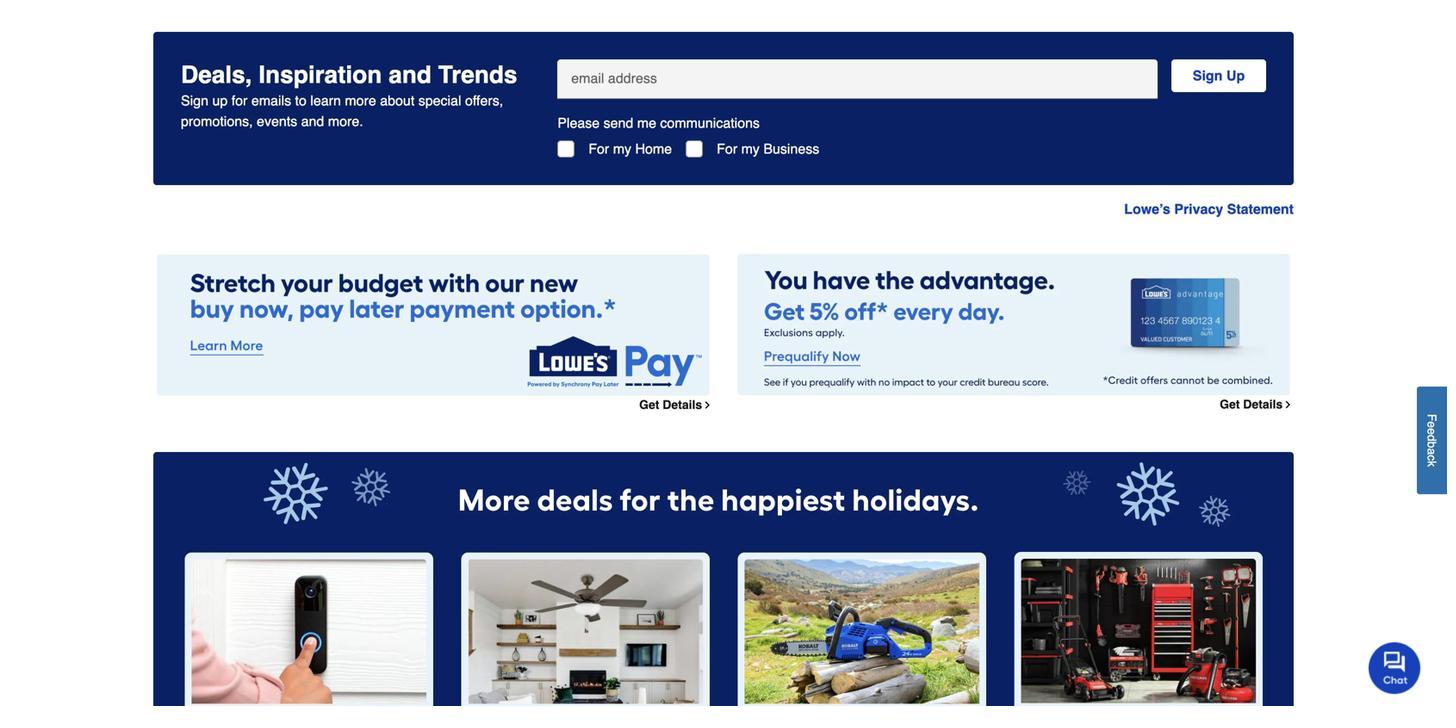 Task type: vqa. For each thing, say whether or not it's contained in the screenshot.
right DETAILS
yes



Task type: locate. For each thing, give the bounding box(es) containing it.
sign up
[[1193, 68, 1245, 83]]

get for lowe's pay. stretch your budget with our new buy now, pay later payment option. image's get details "button"
[[639, 398, 660, 412]]

0 horizontal spatial and
[[301, 113, 324, 129]]

1 for from the left
[[589, 141, 609, 157]]

e
[[1426, 422, 1439, 428], [1426, 428, 1439, 435]]

1 horizontal spatial and
[[389, 61, 432, 89]]

please send me communications
[[558, 115, 760, 131]]

and up about
[[389, 61, 432, 89]]

sign inside deals, inspiration and trends sign up for emails to learn more about special offers, promotions, events and more.
[[181, 93, 209, 108]]

f e e d b a c k
[[1426, 414, 1439, 467]]

chevron right image for you have the advantage. 5 percent off every day. exclusions apply. image's get details "button"
[[1283, 399, 1294, 410]]

up
[[212, 93, 228, 108]]

sign
[[1193, 68, 1223, 83], [181, 93, 209, 108]]

0 vertical spatial and
[[389, 61, 432, 89]]

1 horizontal spatial my
[[742, 141, 760, 157]]

2 for from the left
[[717, 141, 738, 157]]

2 e from the top
[[1426, 428, 1439, 435]]

1 vertical spatial and
[[301, 113, 324, 129]]

my for home
[[613, 141, 632, 157]]

1 horizontal spatial get details
[[1220, 398, 1283, 412]]

2 chevron right image from the left
[[702, 400, 713, 411]]

1 horizontal spatial get
[[1220, 398, 1240, 412]]

0 horizontal spatial get details button
[[639, 398, 713, 412]]

1 vertical spatial sign
[[181, 93, 209, 108]]

chevron right image for lowe's pay. stretch your budget with our new buy now, pay later payment option. image's get details "button"
[[702, 400, 713, 411]]

for down communications
[[717, 141, 738, 157]]

c
[[1426, 455, 1439, 461]]

offers,
[[465, 93, 503, 108]]

1 horizontal spatial chevron right image
[[1283, 399, 1294, 410]]

chevron right image
[[1283, 399, 1294, 410], [702, 400, 713, 411]]

0 horizontal spatial details
[[663, 398, 702, 412]]

trends
[[438, 61, 517, 89]]

details
[[1244, 398, 1283, 412], [663, 398, 702, 412]]

1 horizontal spatial sign
[[1193, 68, 1223, 83]]

for
[[589, 141, 609, 157], [717, 141, 738, 157]]

e up b
[[1426, 428, 1439, 435]]

statement
[[1228, 201, 1294, 217]]

chat invite button image
[[1369, 642, 1422, 695]]

my down send
[[613, 141, 632, 157]]

0 horizontal spatial sign
[[181, 93, 209, 108]]

learn
[[310, 93, 341, 108]]

0 horizontal spatial get
[[639, 398, 660, 412]]

get details for lowe's pay. stretch your budget with our new buy now, pay later payment option. image's get details "button"
[[639, 398, 702, 412]]

lowe's privacy statement link
[[1125, 201, 1294, 217]]

promotions,
[[181, 113, 253, 129]]

2 my from the left
[[742, 141, 760, 157]]

0 horizontal spatial chevron right image
[[702, 400, 713, 411]]

get details
[[1220, 398, 1283, 412], [639, 398, 702, 412]]

0 vertical spatial sign
[[1193, 68, 1223, 83]]

me
[[637, 115, 657, 131]]

0 horizontal spatial my
[[613, 141, 632, 157]]

0 horizontal spatial for
[[589, 141, 609, 157]]

craftsman days are back. shop savings in store and online on select craftsman products. image
[[1014, 553, 1263, 707]]

f
[[1426, 414, 1439, 422]]

0 horizontal spatial get details
[[639, 398, 702, 412]]

for for for my business
[[717, 141, 738, 157]]

get details button
[[1220, 398, 1294, 412], [639, 398, 713, 412]]

get details button for lowe's pay. stretch your budget with our new buy now, pay later payment option. image
[[639, 398, 713, 412]]

special
[[419, 93, 461, 108]]

my left business
[[742, 141, 760, 157]]

details for you have the advantage. 5 percent off every day. exclusions apply. image
[[1244, 398, 1283, 412]]

and down to
[[301, 113, 324, 129]]

please
[[558, 115, 600, 131]]

deals, inspiration and trends sign up for emails to learn more about special offers, promotions, events and more.
[[181, 61, 517, 129]]

up to 30 percent off select outdoor power equipment. image
[[738, 553, 987, 707]]

and
[[389, 61, 432, 89], [301, 113, 324, 129]]

1 chevron right image from the left
[[1283, 399, 1294, 410]]

1 horizontal spatial for
[[717, 141, 738, 157]]

1 horizontal spatial details
[[1244, 398, 1283, 412]]

d
[[1426, 435, 1439, 442]]

more deals for the happiest holidays. image
[[153, 453, 1294, 535]]

my
[[613, 141, 632, 157], [742, 141, 760, 157]]

get
[[1220, 398, 1240, 412], [639, 398, 660, 412]]

details for lowe's pay. stretch your budget with our new buy now, pay later payment option. image
[[663, 398, 702, 412]]

e up d
[[1426, 422, 1439, 428]]

get for you have the advantage. 5 percent off every day. exclusions apply. image's get details "button"
[[1220, 398, 1240, 412]]

1 my from the left
[[613, 141, 632, 157]]

for down send
[[589, 141, 609, 157]]

1 horizontal spatial get details button
[[1220, 398, 1294, 412]]



Task type: describe. For each thing, give the bounding box(es) containing it.
get details for you have the advantage. 5 percent off every day. exclusions apply. image's get details "button"
[[1220, 398, 1283, 412]]

home
[[635, 141, 672, 157]]

lowe's pay. stretch your budget with our new buy now, pay later payment option. image
[[157, 254, 710, 396]]

you have the advantage. 5 percent off every day. exclusions apply. image
[[738, 254, 1291, 395]]

a
[[1426, 448, 1439, 455]]

deals,
[[181, 61, 252, 89]]

1 e from the top
[[1426, 422, 1439, 428]]

sign up button
[[1172, 59, 1267, 92]]

privacy
[[1175, 201, 1224, 217]]

f e e d b a c k button
[[1417, 387, 1448, 495]]

for my home
[[589, 141, 672, 157]]

inspiration
[[259, 61, 382, 89]]

up to 35 percent off select lighting and ceiling fans. image
[[461, 553, 710, 707]]

lowe's privacy statement
[[1125, 201, 1294, 217]]

to
[[295, 93, 307, 108]]

sign inside button
[[1193, 68, 1223, 83]]

b
[[1426, 442, 1439, 448]]

lowe's
[[1125, 201, 1171, 217]]

emails
[[251, 93, 291, 108]]

send
[[604, 115, 634, 131]]

about
[[380, 93, 415, 108]]

emailAddress text field
[[565, 59, 1151, 89]]

communications
[[660, 115, 760, 131]]

get details button for you have the advantage. 5 percent off every day. exclusions apply. image
[[1220, 398, 1294, 412]]

for for for my home
[[589, 141, 609, 157]]

for my business
[[717, 141, 820, 157]]

up
[[1227, 68, 1245, 83]]

more
[[345, 93, 376, 108]]

k
[[1426, 461, 1439, 467]]

events
[[257, 113, 297, 129]]

more.
[[328, 113, 363, 129]]

business
[[764, 141, 820, 157]]

up to 55 percent off select smart home products. image
[[184, 553, 433, 707]]

my for business
[[742, 141, 760, 157]]

for
[[232, 93, 248, 108]]



